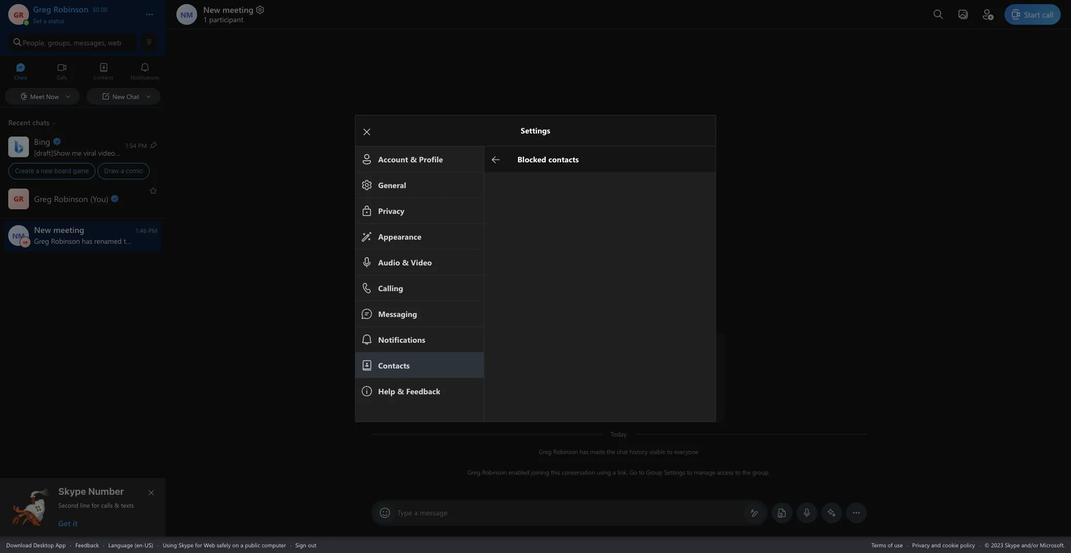 Task type: vqa. For each thing, say whether or not it's contained in the screenshot.
New
yes



Task type: describe. For each thing, give the bounding box(es) containing it.
type a message
[[397, 508, 448, 518]]

everyone
[[674, 448, 699, 456]]

go
[[630, 469, 638, 477]]

&
[[114, 502, 119, 510]]

skype number element
[[9, 487, 157, 529]]

a for comic
[[121, 167, 124, 175]]

comic
[[126, 167, 143, 175]]

using skype for web safely on a public computer
[[163, 542, 286, 550]]

1 vertical spatial the
[[743, 469, 751, 477]]

sign out link
[[296, 542, 317, 550]]

get it
[[58, 519, 78, 529]]

feedback link
[[75, 542, 99, 550]]

terms
[[872, 542, 887, 550]]

made
[[590, 448, 605, 456]]

1 horizontal spatial skype
[[179, 542, 194, 550]]

using
[[163, 542, 177, 550]]

this
[[551, 469, 560, 477]]

greg robinson enabled joining this conversation using a link. go to group settings to manage access to the group.
[[468, 469, 770, 477]]

language (en-us) link
[[108, 542, 153, 550]]

group.
[[753, 469, 770, 477]]

get
[[58, 519, 71, 529]]

history
[[630, 448, 648, 456]]

and
[[932, 542, 941, 550]]

chat
[[617, 448, 628, 456]]

safely
[[217, 542, 231, 550]]

sign out
[[296, 542, 317, 550]]

create
[[15, 167, 34, 175]]

settings
[[664, 469, 686, 477]]

language
[[108, 542, 133, 550]]

it
[[73, 519, 78, 529]]

using
[[597, 469, 611, 477]]

meeting
[[223, 4, 254, 15]]

privacy
[[913, 542, 930, 550]]

create a new board game
[[15, 167, 89, 175]]

policy
[[961, 542, 976, 550]]

type
[[397, 508, 412, 518]]

for for web
[[195, 542, 202, 550]]

message
[[420, 508, 448, 518]]

a for status
[[43, 17, 47, 25]]

me
[[72, 148, 82, 158]]

draw a comic
[[104, 167, 143, 175]]

set a status button
[[33, 14, 135, 25]]

to right visible
[[667, 448, 673, 456]]

to right go on the bottom of page
[[639, 469, 645, 477]]

download desktop app
[[6, 542, 66, 550]]

enabled
[[509, 469, 530, 477]]

videos
[[98, 148, 118, 158]]

public
[[245, 542, 260, 550]]

board
[[54, 167, 71, 175]]

to right access
[[736, 469, 741, 477]]

a left link.
[[613, 469, 616, 477]]

people, groups, messages, web
[[23, 37, 121, 47]]

new
[[41, 167, 53, 175]]

second line for calls & texts
[[58, 502, 134, 510]]

tiktok
[[130, 148, 149, 158]]

second
[[58, 502, 79, 510]]

greg for greg robinson has made the chat history visible to everyone
[[539, 448, 552, 456]]

has
[[580, 448, 589, 456]]

status
[[48, 17, 64, 25]]



Task type: locate. For each thing, give the bounding box(es) containing it.
a right type
[[414, 508, 418, 518]]

sign
[[296, 542, 307, 550]]

a for new
[[36, 167, 39, 175]]

robinson for has made the chat history visible to everyone
[[554, 448, 578, 456]]

the left the group.
[[743, 469, 751, 477]]

to right settings
[[687, 469, 693, 477]]

new
[[203, 4, 220, 15]]

0 vertical spatial robinson
[[554, 448, 578, 456]]

download
[[6, 542, 32, 550]]

greg
[[539, 448, 552, 456], [468, 469, 481, 477]]

computer
[[262, 542, 286, 550]]

visible
[[649, 448, 666, 456]]

for for calls
[[92, 502, 99, 510]]

1 vertical spatial on
[[232, 542, 239, 550]]

people,
[[23, 37, 46, 47]]

0 vertical spatial on
[[120, 148, 128, 158]]

set a status
[[33, 17, 64, 25]]

1 horizontal spatial greg
[[539, 448, 552, 456]]

for inside skype number element
[[92, 502, 99, 510]]

0 horizontal spatial the
[[607, 448, 616, 456]]

group
[[646, 469, 663, 477]]

1 vertical spatial greg
[[468, 469, 481, 477]]

a for message
[[414, 508, 418, 518]]

the left chat
[[607, 448, 616, 456]]

us)
[[145, 542, 153, 550]]

link.
[[618, 469, 628, 477]]

out
[[308, 542, 317, 550]]

desktop
[[33, 542, 54, 550]]

the
[[607, 448, 616, 456], [743, 469, 751, 477]]

1 vertical spatial robinson
[[482, 469, 507, 477]]

0 horizontal spatial skype
[[58, 487, 86, 498]]

for left web
[[195, 542, 202, 550]]

1 horizontal spatial for
[[195, 542, 202, 550]]

terms of use
[[872, 542, 903, 550]]

greg up 'joining'
[[539, 448, 552, 456]]

app
[[55, 542, 66, 550]]

web
[[204, 542, 215, 550]]

download desktop app link
[[6, 542, 66, 550]]

privacy and cookie policy link
[[913, 542, 976, 550]]

1 horizontal spatial on
[[232, 542, 239, 550]]

0 vertical spatial greg
[[539, 448, 552, 456]]

skype up second
[[58, 487, 86, 498]]

of
[[888, 542, 893, 550]]

0 horizontal spatial on
[[120, 148, 128, 158]]

tab list
[[0, 58, 166, 87]]

on right safely on the bottom left of the page
[[232, 542, 239, 550]]

a left public
[[241, 542, 243, 550]]

robinson
[[554, 448, 578, 456], [482, 469, 507, 477]]

on left tiktok on the left of the page
[[120, 148, 128, 158]]

a right 'draw' at the top left of page
[[121, 167, 124, 175]]

robinson left the enabled
[[482, 469, 507, 477]]

1 horizontal spatial the
[[743, 469, 751, 477]]

web
[[108, 37, 121, 47]]

a
[[43, 17, 47, 25], [36, 167, 39, 175], [121, 167, 124, 175], [613, 469, 616, 477], [414, 508, 418, 518], [241, 542, 243, 550]]

robinson for enabled joining this conversation using a link. go to group settings to manage access to the group.
[[482, 469, 507, 477]]

for right line
[[92, 502, 99, 510]]

viral
[[84, 148, 96, 158]]

draw
[[104, 167, 119, 175]]

set
[[33, 17, 42, 25]]

a inside button
[[43, 17, 47, 25]]

1 vertical spatial skype
[[179, 542, 194, 550]]

manage
[[694, 469, 716, 477]]

line
[[80, 502, 90, 510]]

0 vertical spatial skype
[[58, 487, 86, 498]]

1 horizontal spatial robinson
[[554, 448, 578, 456]]

access
[[717, 469, 734, 477]]

greg left the enabled
[[468, 469, 481, 477]]

a left "new"
[[36, 167, 39, 175]]

cookie
[[943, 542, 959, 550]]

greg robinson has made the chat history visible to everyone
[[539, 448, 699, 456]]

(en-
[[135, 542, 145, 550]]

skype number
[[58, 487, 124, 498]]

using skype for web safely on a public computer link
[[163, 542, 286, 550]]

new meeting
[[203, 4, 254, 15]]

on
[[120, 148, 128, 158], [232, 542, 239, 550]]

conversation
[[562, 469, 596, 477]]

groups,
[[48, 37, 72, 47]]

use
[[895, 542, 903, 550]]

[draft]show me viral videos on tiktok
[[34, 148, 149, 158]]

a right set on the top of page
[[43, 17, 47, 25]]

0 vertical spatial for
[[92, 502, 99, 510]]

[draft]show
[[34, 148, 70, 158]]

0 horizontal spatial robinson
[[482, 469, 507, 477]]

terms of use link
[[872, 542, 903, 550]]

greg for greg robinson enabled joining this conversation using a link. go to group settings to manage access to the group.
[[468, 469, 481, 477]]

0 horizontal spatial greg
[[468, 469, 481, 477]]

skype right using
[[179, 542, 194, 550]]

blocked contacts dialog
[[355, 115, 731, 423]]

privacy and cookie policy
[[913, 542, 976, 550]]

messages,
[[74, 37, 106, 47]]

people, groups, messages, web button
[[8, 33, 137, 52]]

joining
[[531, 469, 549, 477]]

calls
[[101, 502, 113, 510]]

Type a message text field
[[398, 508, 742, 519]]

new meeting button
[[203, 4, 266, 15]]

for
[[92, 502, 99, 510], [195, 542, 202, 550]]

robinson left has
[[554, 448, 578, 456]]

number
[[88, 487, 124, 498]]

skype
[[58, 487, 86, 498], [179, 542, 194, 550]]

1 vertical spatial for
[[195, 542, 202, 550]]

feedback
[[75, 542, 99, 550]]

texts
[[121, 502, 134, 510]]

language (en-us)
[[108, 542, 153, 550]]

0 horizontal spatial for
[[92, 502, 99, 510]]

0 vertical spatial the
[[607, 448, 616, 456]]

game
[[73, 167, 89, 175]]



